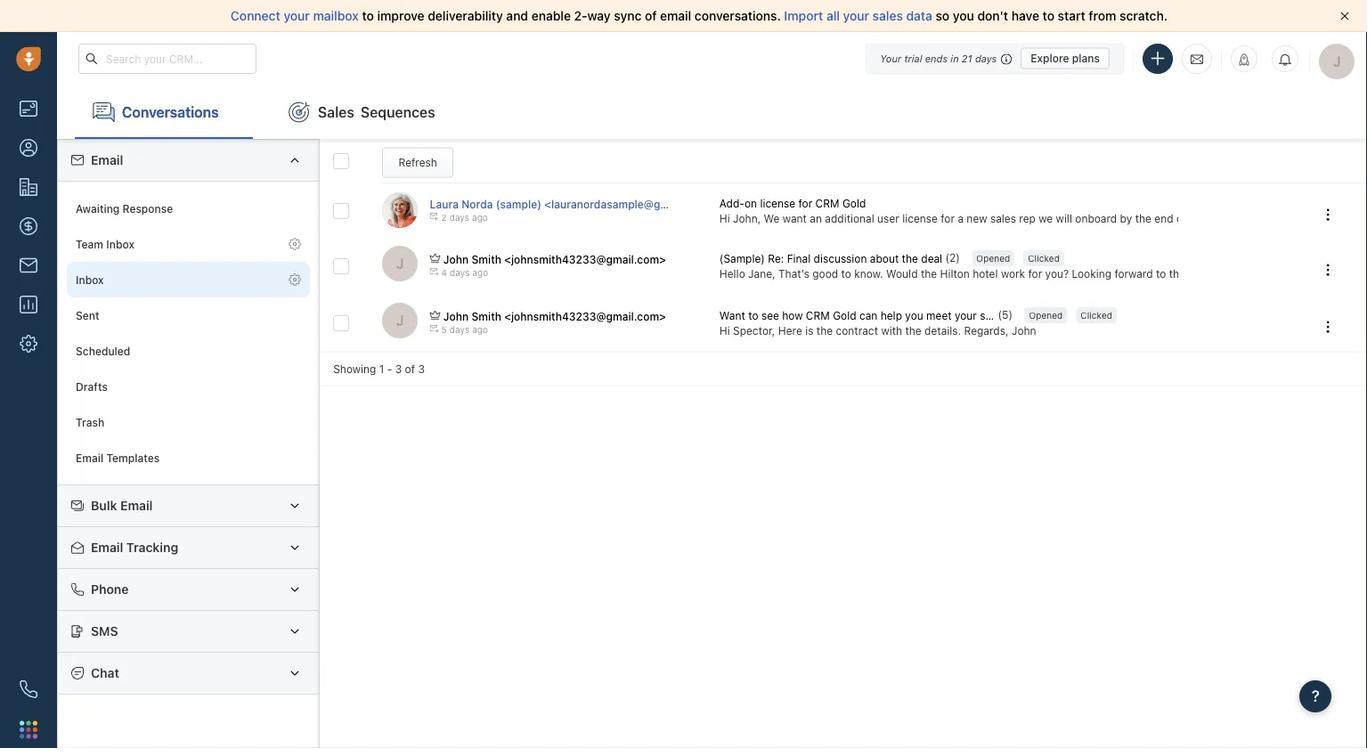 Task type: describe. For each thing, give the bounding box(es) containing it.
<johnsmith43233@gmail.com> for (sample) re: final discussion about the deal
[[504, 253, 666, 265]]

showing 1 - 3 of 3
[[333, 362, 425, 375]]

freshworks switcher image
[[20, 721, 37, 739]]

awaiting response link
[[67, 191, 310, 226]]

drafts
[[76, 380, 108, 393]]

tracking
[[126, 540, 178, 555]]

trash link
[[67, 404, 310, 440]]

hello
[[720, 268, 745, 280]]

bulk
[[91, 498, 117, 513]]

is
[[806, 325, 814, 337]]

see
[[762, 309, 780, 322]]

2 3 from the left
[[418, 362, 425, 375]]

<lauranordasample@gmail.com>
[[545, 198, 714, 210]]

data
[[907, 8, 933, 23]]

the left meeting.
[[1170, 268, 1186, 280]]

2 vertical spatial of
[[405, 362, 415, 375]]

phone element
[[11, 672, 46, 707]]

connect
[[231, 8, 280, 23]]

crm for how
[[806, 309, 830, 322]]

incoming image
[[430, 212, 439, 221]]

email
[[660, 8, 692, 23]]

your inside want to see how crm gold can help you meet your sales goals? link
[[955, 309, 977, 322]]

your
[[880, 53, 902, 64]]

conversations
[[122, 103, 219, 120]]

details.
[[925, 325, 961, 337]]

a
[[958, 212, 964, 225]]

hotel
[[973, 268, 998, 280]]

would
[[887, 268, 918, 280]]

will
[[1248, 212, 1266, 225]]

deal
[[921, 252, 943, 265]]

trash
[[76, 416, 104, 428]]

1 vertical spatial license
[[903, 212, 938, 225]]

the down deal
[[921, 268, 937, 280]]

scheduled
[[76, 345, 130, 357]]

(sample)
[[720, 252, 765, 265]]

days for (sample) re: final discussion about the deal
[[450, 268, 470, 278]]

0 vertical spatial for
[[799, 197, 813, 209]]

mailbox
[[313, 8, 359, 23]]

1 horizontal spatial for
[[941, 212, 955, 225]]

end
[[1155, 212, 1174, 225]]

0 vertical spatial ago
[[472, 212, 488, 223]]

soon.
[[1336, 212, 1364, 225]]

sales sequences link
[[271, 86, 453, 139]]

sales sequences
[[318, 103, 435, 120]]

forward
[[1115, 268, 1153, 280]]

john smith <johnsmith43233@gmail.com> for (sample) re: final discussion about the deal
[[444, 253, 666, 265]]

drafts link
[[67, 369, 310, 404]]

chat
[[91, 666, 119, 681]]

hi spector, here is the contract with the details. regards, john
[[720, 325, 1037, 337]]

sent
[[76, 309, 99, 322]]

regards,
[[964, 325, 1009, 337]]

2 vertical spatial for
[[1029, 268, 1043, 280]]

team
[[76, 238, 103, 250]]

want to see how crm gold can help you meet your sales goals? button
[[720, 308, 1042, 323]]

opened for john
[[1029, 310, 1063, 320]]

all
[[827, 8, 840, 23]]

email for email tracking
[[91, 540, 123, 555]]

can
[[860, 309, 878, 322]]

so
[[936, 8, 950, 23]]

import
[[784, 8, 824, 23]]

want to see how crm gold can help you meet your sales goals? link
[[720, 308, 1042, 323]]

clicked for work
[[1028, 253, 1060, 263]]

hello jane, that's good to know. would the hilton hotel work for you? looking forward to the meeting. john
[[720, 268, 1260, 280]]

(5)
[[998, 308, 1013, 321]]

21
[[962, 53, 973, 64]]

sales
[[318, 103, 354, 120]]

email for email
[[91, 153, 123, 168]]

days right 21
[[976, 53, 997, 64]]

import all your sales data link
[[784, 8, 936, 23]]

smith for want to see how crm gold can help you meet your sales goals?
[[472, 310, 502, 323]]

to inside button
[[749, 309, 759, 322]]

sequences
[[361, 103, 435, 120]]

you inside button
[[906, 309, 924, 322]]

(sample) re: final discussion about the deal link
[[720, 251, 946, 266]]

start
[[1058, 8, 1086, 23]]

and
[[506, 8, 528, 23]]

john,
[[733, 212, 761, 225]]

response
[[123, 202, 173, 215]]

help
[[881, 309, 903, 322]]

days for add-on license for crm gold
[[450, 212, 470, 223]]

laura norda (sample) <lauranordasample@gmail.com>
[[430, 198, 714, 210]]

good
[[813, 268, 839, 280]]

hilton
[[940, 268, 970, 280]]

don't
[[978, 8, 1009, 23]]

from
[[1089, 8, 1117, 23]]

onboard
[[1076, 212, 1117, 225]]

add-on license for crm gold button
[[720, 196, 866, 211]]

to left start
[[1043, 8, 1055, 23]]

5 days ago
[[441, 325, 488, 335]]

work
[[1001, 268, 1026, 280]]

templates
[[106, 452, 160, 464]]

(sample) re: final discussion about the deal button
[[720, 251, 946, 266]]

outgoing image
[[430, 267, 439, 276]]

have
[[1012, 8, 1040, 23]]

plans
[[1073, 52, 1100, 65]]

add-on license for crm gold link
[[720, 196, 866, 211]]

john right meeting.
[[1236, 268, 1260, 280]]

new
[[967, 212, 988, 225]]

spector,
[[733, 325, 776, 337]]

team inbox
[[76, 238, 134, 250]]

opened for work
[[977, 253, 1011, 263]]

hi inside "add-on license for crm gold hi john, we want an additional user license for a new sales rep we will onboard by the end of the month. will share details soon. r"
[[720, 212, 730, 225]]

(sample)
[[496, 198, 542, 210]]

connect your mailbox to improve deliverability and enable 2-way sync of email conversations. import all your sales data so you don't have to start from scratch.
[[231, 8, 1168, 23]]

by
[[1120, 212, 1133, 225]]

we
[[1039, 212, 1053, 225]]

the right the is
[[817, 325, 833, 337]]



Task type: locate. For each thing, give the bounding box(es) containing it.
looking
[[1072, 268, 1112, 280]]

additional
[[825, 212, 875, 225]]

explore
[[1031, 52, 1070, 65]]

0 vertical spatial gold
[[843, 197, 866, 209]]

refresh button
[[382, 148, 454, 178]]

1 horizontal spatial 3
[[418, 362, 425, 375]]

your right the all
[[843, 8, 870, 23]]

crm
[[816, 197, 840, 209], [806, 309, 830, 322]]

opened
[[977, 253, 1011, 263], [1029, 310, 1063, 320]]

4 days ago
[[441, 268, 488, 278]]

of right the end
[[1177, 212, 1187, 225]]

of inside "add-on license for crm gold hi john, we want an additional user license for a new sales rep we will onboard by the end of the month. will share details soon. r"
[[1177, 212, 1187, 225]]

final
[[787, 252, 811, 265]]

email down trash
[[76, 452, 103, 464]]

0 vertical spatial of
[[645, 8, 657, 23]]

awaiting response
[[76, 202, 173, 215]]

2 <johnsmith43233@gmail.com> from the top
[[504, 310, 666, 323]]

to right mailbox
[[362, 8, 374, 23]]

deliverability
[[428, 8, 503, 23]]

2 horizontal spatial your
[[955, 309, 977, 322]]

email templates
[[76, 452, 160, 464]]

meeting.
[[1189, 268, 1233, 280]]

your up regards,
[[955, 309, 977, 322]]

john
[[444, 253, 469, 265], [1236, 268, 1260, 280], [444, 310, 469, 323], [1012, 325, 1037, 337]]

1 horizontal spatial inbox
[[106, 238, 134, 250]]

know.
[[855, 268, 884, 280]]

1 vertical spatial crm
[[806, 309, 830, 322]]

1 horizontal spatial license
[[903, 212, 938, 225]]

smith up 5 days ago
[[472, 310, 502, 323]]

1 vertical spatial of
[[1177, 212, 1187, 225]]

hi down add-
[[720, 212, 730, 225]]

2-
[[574, 8, 588, 23]]

crm inside want to see how crm gold can help you meet your sales goals? link
[[806, 309, 830, 322]]

1 horizontal spatial opened
[[1029, 310, 1063, 320]]

you right help
[[906, 309, 924, 322]]

2
[[441, 212, 447, 223]]

1 vertical spatial clicked
[[1081, 310, 1113, 320]]

in
[[951, 53, 959, 64]]

add-
[[720, 197, 745, 209]]

1 smith from the top
[[472, 253, 502, 265]]

scheduled link
[[67, 333, 310, 369]]

the up would
[[902, 252, 918, 265]]

that's
[[779, 268, 810, 280]]

0 vertical spatial inbox
[[106, 238, 134, 250]]

the inside (sample) re: final discussion about the deal (2)
[[902, 252, 918, 265]]

opened right (5)
[[1029, 310, 1063, 320]]

0 vertical spatial smith
[[472, 253, 502, 265]]

sales inside "add-on license for crm gold hi john, we want an additional user license for a new sales rep we will onboard by the end of the month. will share details soon. r"
[[991, 212, 1017, 225]]

goals?
[[1009, 309, 1042, 322]]

sales for data
[[873, 8, 903, 23]]

conversations.
[[695, 8, 781, 23]]

1 3 from the left
[[395, 362, 402, 375]]

inbox down "team"
[[76, 273, 104, 286]]

1 hi from the top
[[720, 212, 730, 225]]

0 vertical spatial license
[[760, 197, 796, 209]]

2 horizontal spatial for
[[1029, 268, 1043, 280]]

0 vertical spatial <johnsmith43233@gmail.com>
[[504, 253, 666, 265]]

email tracking
[[91, 540, 178, 555]]

sales up regards,
[[980, 309, 1006, 322]]

clicked for john
[[1081, 310, 1113, 320]]

sales left data
[[873, 8, 903, 23]]

ago right 5
[[472, 325, 488, 335]]

0 horizontal spatial for
[[799, 197, 813, 209]]

0 horizontal spatial clicked
[[1028, 253, 1060, 263]]

2 horizontal spatial of
[[1177, 212, 1187, 225]]

sent link
[[67, 298, 310, 333]]

way
[[588, 8, 611, 23]]

0 vertical spatial opened
[[977, 253, 1011, 263]]

send email image
[[1191, 52, 1204, 66]]

the
[[1136, 212, 1152, 225], [1190, 212, 1206, 225], [902, 252, 918, 265], [921, 268, 937, 280], [1170, 268, 1186, 280], [817, 325, 833, 337], [906, 325, 922, 337]]

smith for (sample) re: final discussion about the deal
[[472, 253, 502, 265]]

norda
[[462, 198, 493, 210]]

email up the awaiting
[[91, 153, 123, 168]]

gold for how
[[833, 309, 857, 322]]

for left you?
[[1029, 268, 1043, 280]]

days for want to see how crm gold can help you meet your sales goals?
[[450, 325, 470, 335]]

user
[[878, 212, 900, 225]]

the right with
[[906, 325, 922, 337]]

5
[[441, 325, 447, 335]]

ago right 4
[[473, 268, 488, 278]]

you right so
[[953, 8, 975, 23]]

0 vertical spatial john smith <johnsmith43233@gmail.com>
[[444, 253, 666, 265]]

ago down the "norda"
[[472, 212, 488, 223]]

explore plans link
[[1021, 48, 1110, 69]]

clicked up you?
[[1028, 253, 1060, 263]]

0 vertical spatial hi
[[720, 212, 730, 225]]

phone image
[[20, 681, 37, 699]]

license right user
[[903, 212, 938, 225]]

1 vertical spatial you
[[906, 309, 924, 322]]

sales left rep
[[991, 212, 1017, 225]]

days right 4
[[450, 268, 470, 278]]

Search your CRM... text field
[[78, 44, 257, 74]]

the left month.
[[1190, 212, 1206, 225]]

2 vertical spatial ago
[[472, 325, 488, 335]]

1 horizontal spatial you
[[953, 8, 975, 23]]

0 horizontal spatial of
[[405, 362, 415, 375]]

an
[[810, 212, 822, 225]]

email for email templates
[[76, 452, 103, 464]]

1 vertical spatial ago
[[473, 268, 488, 278]]

crm up the an
[[816, 197, 840, 209]]

tab list
[[57, 86, 1368, 139]]

of right sync
[[645, 8, 657, 23]]

0 horizontal spatial 3
[[395, 362, 402, 375]]

1 vertical spatial smith
[[472, 310, 502, 323]]

1 vertical spatial <johnsmith43233@gmail.com>
[[504, 310, 666, 323]]

0 vertical spatial crm
[[816, 197, 840, 209]]

0 horizontal spatial your
[[284, 8, 310, 23]]

-
[[387, 362, 392, 375]]

2 vertical spatial sales
[[980, 309, 1006, 322]]

your left mailbox
[[284, 8, 310, 23]]

0 vertical spatial you
[[953, 8, 975, 23]]

1 horizontal spatial clicked
[[1081, 310, 1113, 320]]

explore plans
[[1031, 52, 1100, 65]]

1 vertical spatial john smith <johnsmith43233@gmail.com>
[[444, 310, 666, 323]]

the right by
[[1136, 212, 1152, 225]]

(2)
[[946, 251, 960, 264]]

1 vertical spatial hi
[[720, 325, 730, 337]]

gold inside "add-on license for crm gold hi john, we want an additional user license for a new sales rep we will onboard by the end of the month. will share details soon. r"
[[843, 197, 866, 209]]

of
[[645, 8, 657, 23], [1177, 212, 1187, 225], [405, 362, 415, 375]]

re:
[[768, 252, 784, 265]]

what's new image
[[1238, 53, 1251, 66]]

license up we
[[760, 197, 796, 209]]

days
[[976, 53, 997, 64], [450, 212, 470, 223], [450, 268, 470, 278], [450, 325, 470, 335]]

1 vertical spatial opened
[[1029, 310, 1063, 320]]

sales for rep
[[991, 212, 1017, 225]]

gold up contract
[[833, 309, 857, 322]]

john smith <johnsmith43233@gmail.com>
[[444, 253, 666, 265], [444, 310, 666, 323]]

ago for hello
[[473, 268, 488, 278]]

for up the an
[[799, 197, 813, 209]]

gold for for
[[843, 197, 866, 209]]

close image
[[1341, 12, 1350, 20]]

refresh
[[399, 157, 437, 169]]

enable
[[532, 8, 571, 23]]

phone
[[91, 582, 129, 597]]

email up phone
[[91, 540, 123, 555]]

team inbox link
[[67, 226, 310, 262]]

opened up hello jane, that's good to know. would the hilton hotel work for you? looking forward to the meeting. john
[[977, 253, 1011, 263]]

1 vertical spatial inbox
[[76, 273, 104, 286]]

inbox right "team"
[[106, 238, 134, 250]]

2 smith from the top
[[472, 310, 502, 323]]

0 horizontal spatial inbox
[[76, 273, 104, 286]]

for left a
[[941, 212, 955, 225]]

1 vertical spatial gold
[[833, 309, 857, 322]]

2 hi from the top
[[720, 325, 730, 337]]

1 vertical spatial sales
[[991, 212, 1017, 225]]

2 john smith <johnsmith43233@gmail.com> from the top
[[444, 310, 666, 323]]

days right 5
[[450, 325, 470, 335]]

john up 5 days ago
[[444, 310, 469, 323]]

crm up the is
[[806, 309, 830, 322]]

john smith <johnsmith43233@gmail.com> for want to see how crm gold can help you meet your sales goals?
[[444, 310, 666, 323]]

email templates link
[[67, 440, 310, 476]]

license
[[760, 197, 796, 209], [903, 212, 938, 225]]

want
[[783, 212, 807, 225]]

to down discussion at the right
[[842, 268, 852, 280]]

ago for hi
[[472, 325, 488, 335]]

laura
[[430, 198, 459, 210]]

crm inside "add-on license for crm gold hi john, we want an additional user license for a new sales rep we will onboard by the end of the month. will share details soon. r"
[[816, 197, 840, 209]]

gold inside button
[[833, 309, 857, 322]]

sync
[[614, 8, 642, 23]]

days right 2
[[450, 212, 470, 223]]

2 days ago
[[441, 212, 488, 223]]

0 horizontal spatial license
[[760, 197, 796, 209]]

to up spector, at the top right of the page
[[749, 309, 759, 322]]

1 vertical spatial for
[[941, 212, 955, 225]]

clicked down looking
[[1081, 310, 1113, 320]]

how
[[783, 309, 803, 322]]

sales inside button
[[980, 309, 1006, 322]]

hi
[[720, 212, 730, 225], [720, 325, 730, 337]]

<johnsmith43233@gmail.com> for want to see how crm gold can help you meet your sales goals?
[[504, 310, 666, 323]]

hi down want on the right
[[720, 325, 730, 337]]

sms
[[91, 624, 118, 639]]

1 john smith <johnsmith43233@gmail.com> from the top
[[444, 253, 666, 265]]

r
[[1367, 212, 1368, 225]]

1 <johnsmith43233@gmail.com> from the top
[[504, 253, 666, 265]]

1 horizontal spatial of
[[645, 8, 657, 23]]

crm for for
[[816, 197, 840, 209]]

0 vertical spatial sales
[[873, 8, 903, 23]]

improve
[[377, 8, 425, 23]]

smith up 4 days ago
[[472, 253, 502, 265]]

here
[[779, 325, 803, 337]]

for
[[799, 197, 813, 209], [941, 212, 955, 225], [1029, 268, 1043, 280]]

contract
[[836, 325, 879, 337]]

outgoing image
[[430, 324, 439, 333]]

gold up additional
[[843, 197, 866, 209]]

1 horizontal spatial your
[[843, 8, 870, 23]]

jane,
[[748, 268, 776, 280]]

about
[[870, 252, 899, 265]]

your trial ends in 21 days
[[880, 53, 997, 64]]

want
[[720, 309, 746, 322]]

john down goals?
[[1012, 325, 1037, 337]]

0 vertical spatial clicked
[[1028, 253, 1060, 263]]

of right the -
[[405, 362, 415, 375]]

0 horizontal spatial opened
[[977, 253, 1011, 263]]

0 horizontal spatial you
[[906, 309, 924, 322]]

(sample) re: final discussion about the deal (2)
[[720, 251, 960, 265]]

to right 'forward'
[[1156, 268, 1167, 280]]

john up 4 days ago
[[444, 253, 469, 265]]

gold
[[843, 197, 866, 209], [833, 309, 857, 322]]

email right bulk
[[120, 498, 153, 513]]

tab list containing conversations
[[57, 86, 1368, 139]]

your
[[284, 8, 310, 23], [843, 8, 870, 23], [955, 309, 977, 322]]



Task type: vqa. For each thing, say whether or not it's contained in the screenshot.
license to the bottom
yes



